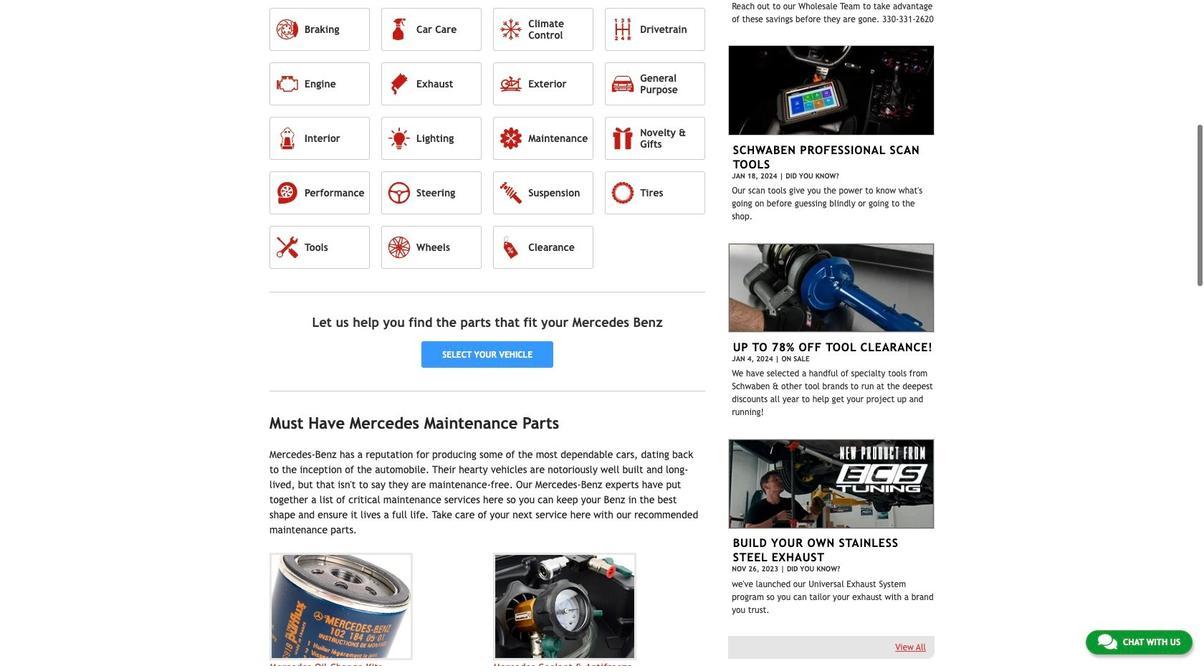 Task type: vqa. For each thing, say whether or not it's contained in the screenshot.
Mercedes Benz Oil Change Kits image
yes



Task type: describe. For each thing, give the bounding box(es) containing it.
schwaben professional scan tools image
[[729, 45, 935, 136]]

up to 78% off tool clearance! image
[[729, 243, 935, 333]]

build your own stainless steel exhaust image
[[729, 439, 935, 529]]

mercedes benz oil change kits image
[[270, 553, 413, 660]]



Task type: locate. For each thing, give the bounding box(es) containing it.
comments image
[[1098, 633, 1118, 650]]

mercedes benz coolant & antifreeze image
[[493, 553, 637, 660]]



